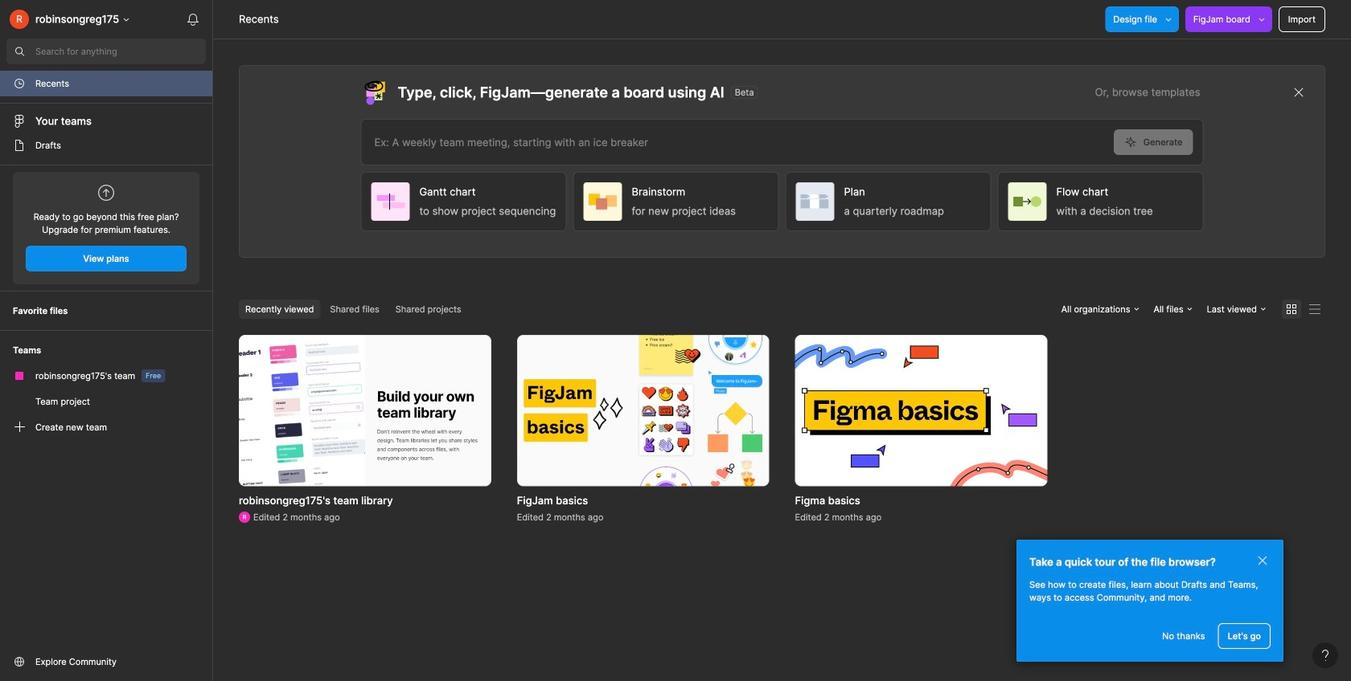 Task type: vqa. For each thing, say whether or not it's contained in the screenshot.
Sharing team updates option
no



Task type: locate. For each thing, give the bounding box(es) containing it.
1 horizontal spatial file thumbnail image
[[517, 335, 769, 487]]

2 horizontal spatial file thumbnail image
[[795, 335, 1047, 487]]

0 horizontal spatial file thumbnail image
[[239, 335, 491, 487]]

file thumbnail image
[[239, 335, 491, 487], [517, 335, 769, 487], [795, 335, 1047, 487]]

bell 32 image
[[180, 6, 206, 32]]

Ex: A weekly team meeting, starting with an ice breaker field
[[361, 120, 1114, 165]]



Task type: describe. For each thing, give the bounding box(es) containing it.
1 file thumbnail image from the left
[[239, 335, 491, 487]]

search 32 image
[[6, 39, 32, 64]]

Search for anything text field
[[35, 45, 206, 58]]

page 16 image
[[13, 139, 26, 152]]

help image
[[1322, 651, 1329, 662]]

community 16 image
[[13, 656, 26, 669]]

3 file thumbnail image from the left
[[795, 335, 1047, 487]]

2 file thumbnail image from the left
[[517, 335, 769, 487]]

recent 16 image
[[13, 77, 26, 90]]



